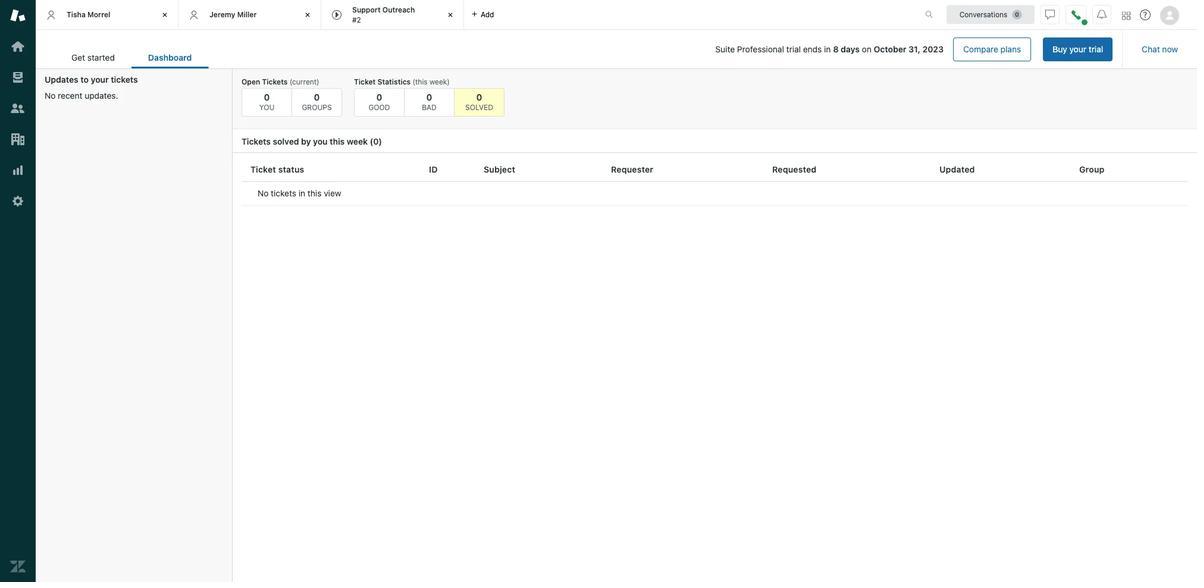 Task type: vqa. For each thing, say whether or not it's contained in the screenshot.
the Morrel
yes



Task type: locate. For each thing, give the bounding box(es) containing it.
close image inside tisha morrel tab
[[159, 9, 171, 21]]

1 vertical spatial tickets
[[242, 137, 271, 146]]

conversations
[[960, 10, 1008, 19]]

admin image
[[10, 193, 26, 209]]

main element
[[0, 0, 36, 582]]

no recent updates.
[[45, 91, 118, 101]]

tab
[[321, 0, 464, 30]]

compare plans button
[[954, 38, 1032, 61]]

updates
[[45, 75, 78, 85]]

chat now button
[[1133, 38, 1188, 61]]

solved
[[273, 137, 299, 146]]

ticket left status
[[251, 164, 276, 174]]

this right "you"
[[330, 137, 345, 146]]

trial for professional
[[787, 44, 801, 54]]

1 vertical spatial this
[[308, 188, 322, 198]]

buy
[[1053, 44, 1068, 54]]

(
[[370, 137, 373, 146]]

tisha morrel tab
[[36, 0, 179, 30]]

0 for 0 groups
[[314, 92, 320, 102]]

0 inside 0 groups
[[314, 92, 320, 102]]

0 up solved on the top of page
[[477, 92, 482, 102]]

ticket statistics (this week)
[[354, 77, 450, 86]]

dashboard
[[148, 53, 192, 63]]

0 horizontal spatial tickets
[[111, 75, 138, 85]]

0 up you
[[264, 92, 270, 102]]

this left the view
[[308, 188, 322, 198]]

no
[[45, 91, 56, 101], [258, 188, 269, 198]]

close image up dashboard
[[159, 9, 171, 21]]

tisha
[[67, 10, 86, 19]]

0 up bad
[[427, 92, 432, 102]]

trial
[[1089, 44, 1104, 54], [787, 44, 801, 54]]

tickets
[[262, 77, 288, 86], [242, 137, 271, 146]]

1 trial from the left
[[1089, 44, 1104, 54]]

2 trial from the left
[[787, 44, 801, 54]]

)
[[379, 137, 382, 146]]

trial for your
[[1089, 44, 1104, 54]]

0 vertical spatial your
[[1070, 44, 1087, 54]]

tickets down ticket status
[[271, 188, 296, 198]]

0 for 0 good
[[377, 92, 382, 102]]

0 inside 0 good
[[377, 92, 382, 102]]

0 up groups
[[314, 92, 320, 102]]

1 horizontal spatial in
[[824, 44, 831, 54]]

0 horizontal spatial trial
[[787, 44, 801, 54]]

reporting image
[[10, 163, 26, 178]]

this
[[330, 137, 345, 146], [308, 188, 322, 198]]

0 horizontal spatial close image
[[159, 9, 171, 21]]

0 horizontal spatial no
[[45, 91, 56, 101]]

add button
[[464, 0, 501, 29]]

professional
[[737, 44, 784, 54]]

0
[[264, 92, 270, 102], [314, 92, 320, 102], [377, 92, 382, 102], [427, 92, 432, 102], [477, 92, 482, 102], [373, 137, 379, 146]]

your inside button
[[1070, 44, 1087, 54]]

0 inside 0 you
[[264, 92, 270, 102]]

1 horizontal spatial no
[[258, 188, 269, 198]]

tisha morrel
[[67, 10, 110, 19]]

ticket
[[354, 77, 376, 86], [251, 164, 276, 174]]

morrel
[[88, 10, 110, 19]]

0 vertical spatial tickets
[[262, 77, 288, 86]]

2 close image from the left
[[302, 9, 314, 21]]

get started tab
[[55, 46, 132, 68]]

section
[[218, 38, 1113, 61]]

1 horizontal spatial your
[[1070, 44, 1087, 54]]

0 horizontal spatial in
[[299, 188, 305, 198]]

open tickets (current)
[[242, 77, 319, 86]]

week)
[[430, 77, 450, 86]]

0 inside 0 bad
[[427, 92, 432, 102]]

requester
[[611, 164, 654, 174]]

1 vertical spatial ticket
[[251, 164, 276, 174]]

close image left the #2
[[302, 9, 314, 21]]

subject
[[484, 164, 516, 174]]

suite
[[716, 44, 735, 54]]

plans
[[1001, 44, 1022, 54]]

you
[[259, 103, 275, 111]]

0 right 'week'
[[373, 137, 379, 146]]

0 horizontal spatial this
[[308, 188, 322, 198]]

1 horizontal spatial this
[[330, 137, 345, 146]]

tickets up updates.
[[111, 75, 138, 85]]

organizations image
[[10, 132, 26, 147]]

trial inside button
[[1089, 44, 1104, 54]]

October 31, 2023 text field
[[874, 44, 944, 54]]

1 vertical spatial your
[[91, 75, 109, 85]]

tab containing support outreach
[[321, 0, 464, 30]]

0 vertical spatial ticket
[[354, 77, 376, 86]]

1 vertical spatial no
[[258, 188, 269, 198]]

customers image
[[10, 101, 26, 116]]

tickets left solved
[[242, 137, 271, 146]]

(this
[[413, 77, 428, 86]]

tickets
[[111, 75, 138, 85], [271, 188, 296, 198]]

ticket status
[[251, 164, 304, 174]]

(current)
[[290, 77, 319, 86]]

tab list containing get started
[[55, 46, 209, 68]]

1 horizontal spatial tickets
[[271, 188, 296, 198]]

0 vertical spatial no
[[45, 91, 56, 101]]

1 horizontal spatial ticket
[[354, 77, 376, 86]]

chat now
[[1142, 44, 1179, 54]]

tickets up 0 you
[[262, 77, 288, 86]]

your right 'to'
[[91, 75, 109, 85]]

in down status
[[299, 188, 305, 198]]

0 horizontal spatial ticket
[[251, 164, 276, 174]]

grid
[[233, 158, 1198, 582]]

#2
[[352, 15, 361, 24]]

no down updates
[[45, 91, 56, 101]]

1 vertical spatial tickets
[[271, 188, 296, 198]]

0 solved
[[466, 92, 493, 111]]

updated
[[940, 164, 975, 174]]

now
[[1163, 44, 1179, 54]]

ticket up 0 good
[[354, 77, 376, 86]]

statistics
[[378, 77, 411, 86]]

0 for 0 solved
[[477, 92, 482, 102]]

trial left the 'ends' at the top
[[787, 44, 801, 54]]

0 vertical spatial in
[[824, 44, 831, 54]]

tabs tab list
[[36, 0, 913, 30]]

in
[[824, 44, 831, 54], [299, 188, 305, 198]]

chat
[[1142, 44, 1161, 54]]

days
[[841, 44, 860, 54]]

1 horizontal spatial close image
[[302, 9, 314, 21]]

0 for 0 you
[[264, 92, 270, 102]]

close image inside jeremy miller tab
[[302, 9, 314, 21]]

8
[[834, 44, 839, 54]]

good
[[369, 103, 390, 111]]

close image
[[159, 9, 171, 21], [302, 9, 314, 21]]

button displays agent's chat status as invisible. image
[[1046, 10, 1055, 19]]

by
[[301, 137, 311, 146]]

1 horizontal spatial trial
[[1089, 44, 1104, 54]]

your right buy
[[1070, 44, 1087, 54]]

updates.
[[85, 91, 118, 101]]

conversations button
[[947, 5, 1035, 24]]

no down ticket status
[[258, 188, 269, 198]]

notifications image
[[1098, 10, 1107, 19]]

1 close image from the left
[[159, 9, 171, 21]]

0 inside 0 solved
[[477, 92, 482, 102]]

compare
[[964, 44, 999, 54]]

0 for 0 bad
[[427, 92, 432, 102]]

0 up good in the top of the page
[[377, 92, 382, 102]]

view
[[324, 188, 341, 198]]

your
[[1070, 44, 1087, 54], [91, 75, 109, 85]]

add
[[481, 10, 494, 19]]

31,
[[909, 44, 921, 54]]

tab list
[[55, 46, 209, 68]]

in left 8
[[824, 44, 831, 54]]

trial down notifications icon
[[1089, 44, 1104, 54]]

0 vertical spatial this
[[330, 137, 345, 146]]



Task type: describe. For each thing, give the bounding box(es) containing it.
2023
[[923, 44, 944, 54]]

status
[[278, 164, 304, 174]]

outreach
[[383, 6, 415, 14]]

tickets inside grid
[[271, 188, 296, 198]]

no for no tickets in this view
[[258, 188, 269, 198]]

this inside grid
[[308, 188, 322, 198]]

get started image
[[10, 39, 26, 54]]

0 groups
[[302, 92, 332, 111]]

open
[[242, 77, 260, 86]]

to
[[81, 75, 89, 85]]

zendesk image
[[10, 559, 26, 574]]

0 bad
[[422, 92, 437, 111]]

buy your trial button
[[1044, 38, 1113, 61]]

0 good
[[369, 92, 390, 111]]

ticket for ticket status
[[251, 164, 276, 174]]

jeremy miller
[[210, 10, 257, 19]]

0 horizontal spatial your
[[91, 75, 109, 85]]

get help image
[[1141, 10, 1151, 20]]

solved
[[466, 103, 493, 111]]

requested
[[773, 164, 817, 174]]

miller
[[237, 10, 257, 19]]

grid containing ticket status
[[233, 158, 1198, 582]]

0 you
[[259, 92, 275, 111]]

close image for jeremy miller
[[302, 9, 314, 21]]

section containing compare plans
[[218, 38, 1113, 61]]

close image
[[445, 9, 457, 21]]

started
[[87, 53, 115, 63]]

updates to your tickets
[[45, 75, 138, 85]]

get started
[[71, 53, 115, 63]]

jeremy
[[210, 10, 235, 19]]

views image
[[10, 70, 26, 85]]

group
[[1080, 164, 1105, 174]]

1 vertical spatial in
[[299, 188, 305, 198]]

on
[[862, 44, 872, 54]]

get
[[71, 53, 85, 63]]

bad
[[422, 103, 437, 111]]

support
[[352, 6, 381, 14]]

tickets solved by you this week ( 0 )
[[242, 137, 382, 146]]

week
[[347, 137, 368, 146]]

buy your trial
[[1053, 44, 1104, 54]]

jeremy miller tab
[[179, 0, 321, 30]]

zendesk products image
[[1123, 12, 1131, 20]]

no for no recent updates.
[[45, 91, 56, 101]]

close image for tisha morrel
[[159, 9, 171, 21]]

no tickets in this view
[[258, 188, 341, 198]]

zendesk support image
[[10, 8, 26, 23]]

id
[[429, 164, 438, 174]]

suite professional trial ends in 8 days on october 31, 2023
[[716, 44, 944, 54]]

compare plans
[[964, 44, 1022, 54]]

ticket for ticket statistics (this week)
[[354, 77, 376, 86]]

you
[[313, 137, 328, 146]]

ends
[[803, 44, 822, 54]]

groups
[[302, 103, 332, 111]]

support outreach #2
[[352, 6, 415, 24]]

recent
[[58, 91, 82, 101]]

october
[[874, 44, 907, 54]]

0 vertical spatial tickets
[[111, 75, 138, 85]]



